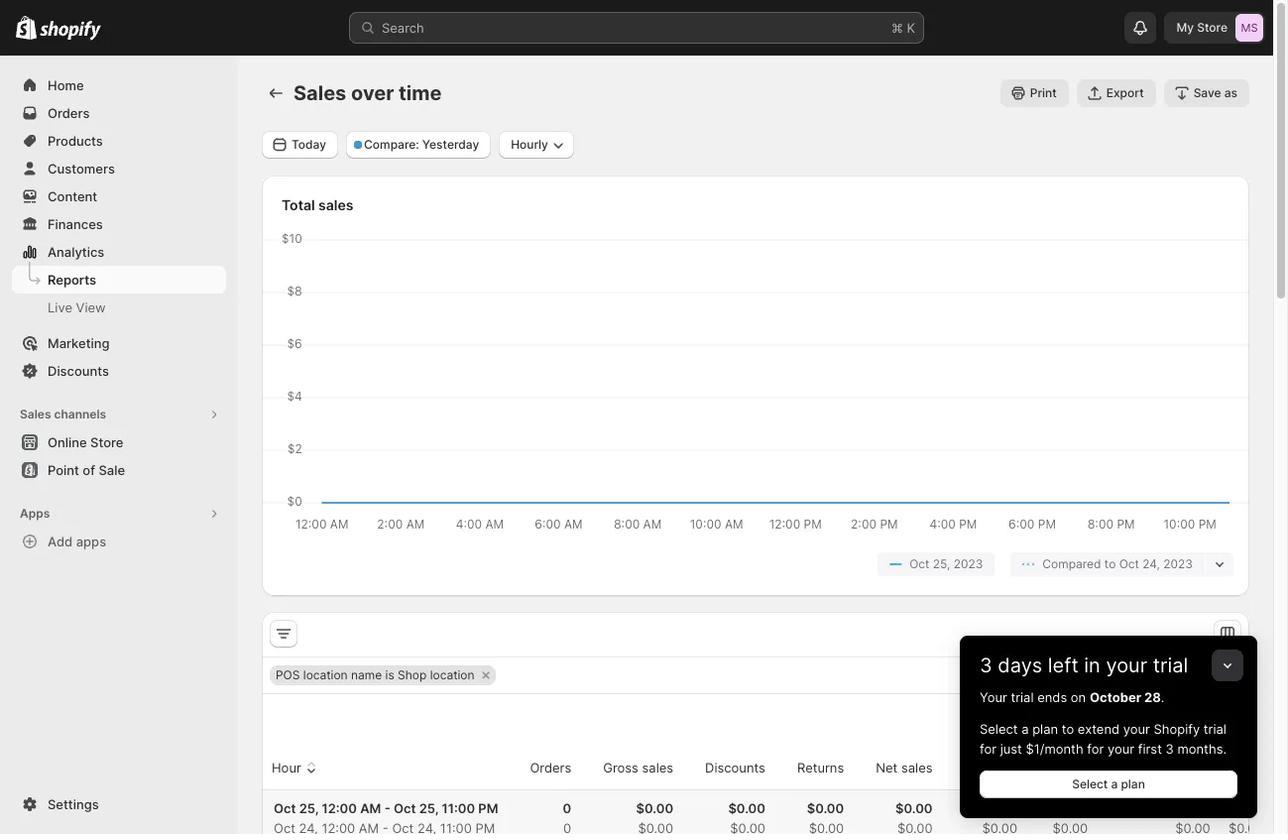 Task type: vqa. For each thing, say whether or not it's contained in the screenshot.
"1"
no



Task type: describe. For each thing, give the bounding box(es) containing it.
additional
[[1120, 760, 1181, 776]]

print button
[[1000, 79, 1069, 107]]

analytics
[[48, 244, 104, 260]]

name
[[351, 667, 382, 682]]

as
[[1224, 85, 1238, 100]]

live view link
[[12, 294, 226, 321]]

28
[[1144, 689, 1161, 705]]

total
[[282, 196, 315, 213]]

sales for sales over time
[[294, 81, 346, 105]]

compare: yesterday
[[364, 137, 479, 152]]

sales channels button
[[12, 401, 226, 428]]

shipping button
[[942, 749, 1021, 786]]

orders inside button
[[530, 760, 571, 776]]

total sales
[[282, 196, 354, 213]]

apps
[[76, 534, 106, 549]]

oct 25, 2023
[[910, 556, 983, 571]]

shopify
[[1154, 721, 1200, 737]]

shop
[[398, 667, 427, 682]]

over
[[351, 81, 394, 105]]

shopify image
[[16, 16, 37, 40]]

compare: yesterday button
[[346, 131, 491, 159]]

search
[[382, 20, 424, 36]]

plan for select a plan
[[1121, 777, 1145, 791]]

⌘ k
[[892, 20, 915, 36]]

1 for from the left
[[980, 741, 997, 757]]

3 $0.00 from the left
[[807, 800, 844, 816]]

discounts link
[[12, 357, 226, 385]]

ends
[[1037, 689, 1067, 705]]

add apps button
[[12, 528, 226, 555]]

3 days left in your trial
[[980, 654, 1188, 677]]

compare:
[[364, 137, 419, 152]]

print
[[1030, 85, 1057, 100]]

channels
[[54, 407, 106, 421]]

add apps
[[48, 534, 106, 549]]

24,
[[1143, 556, 1160, 571]]

shopify image
[[40, 21, 101, 40]]

2 location from the left
[[430, 667, 475, 682]]

settings link
[[12, 790, 226, 818]]

my
[[1177, 20, 1194, 35]]

a for select a plan
[[1111, 777, 1118, 791]]

gross sales button
[[580, 749, 676, 786]]

on
[[1071, 689, 1086, 705]]

save as
[[1194, 85, 1238, 100]]

reports
[[48, 272, 96, 288]]

3 days left in your trial element
[[960, 687, 1258, 818]]

save
[[1194, 85, 1221, 100]]

2 $0.00 from the left
[[728, 800, 765, 816]]

customers link
[[12, 155, 226, 182]]

products
[[48, 133, 103, 149]]

home
[[48, 77, 84, 93]]

hourly button
[[499, 131, 574, 159]]

left
[[1048, 654, 1079, 677]]

yesterday
[[422, 137, 479, 152]]

export
[[1106, 85, 1144, 100]]

view
[[76, 299, 106, 315]]

october
[[1090, 689, 1141, 705]]

3 days left in your trial button
[[960, 636, 1258, 677]]

1 vertical spatial trial
[[1011, 689, 1034, 705]]

1 2023 from the left
[[954, 556, 983, 571]]

sales channels
[[20, 407, 106, 421]]

finances
[[48, 216, 103, 232]]

is
[[385, 667, 394, 682]]

live
[[48, 299, 72, 315]]

online store
[[48, 434, 123, 450]]

sales over time
[[294, 81, 442, 105]]

orders link
[[12, 99, 226, 127]]

export button
[[1077, 79, 1156, 107]]

sales for total sales
[[318, 196, 354, 213]]

1 vertical spatial your
[[1123, 721, 1150, 737]]

select for select a plan
[[1072, 777, 1108, 791]]

shipping
[[964, 760, 1018, 776]]

content link
[[12, 182, 226, 210]]

point of sale
[[48, 462, 125, 478]]

apps button
[[12, 500, 226, 528]]

select a plan to extend your shopify trial for just $1/month for your first 3 months.
[[980, 721, 1227, 757]]

point
[[48, 462, 79, 478]]

finances link
[[12, 210, 226, 238]]

time
[[399, 81, 442, 105]]

returns button
[[774, 749, 847, 786]]

2 vertical spatial your
[[1108, 741, 1135, 757]]

select a plan link
[[980, 771, 1238, 798]]

your inside dropdown button
[[1106, 654, 1148, 677]]

hourly
[[511, 137, 548, 152]]

additional fees button
[[1097, 749, 1214, 786]]

pos
[[276, 667, 300, 682]]

point of sale button
[[0, 456, 238, 484]]

my store image
[[1236, 14, 1263, 42]]

store for my store
[[1197, 20, 1228, 35]]

trial inside dropdown button
[[1153, 654, 1188, 677]]



Task type: locate. For each thing, give the bounding box(es) containing it.
$0.00 down discounts button on the bottom right
[[728, 800, 765, 816]]

a
[[1022, 721, 1029, 737], [1111, 777, 1118, 791]]

discounts left returns button
[[705, 760, 765, 776]]

trial inside select a plan to extend your shopify trial for just $1/month for your first 3 months.
[[1204, 721, 1227, 737]]

sales up today
[[294, 81, 346, 105]]

plan for select a plan to extend your shopify trial for just $1/month for your first 3 months.
[[1033, 721, 1058, 737]]

settings
[[48, 796, 99, 812]]

0 horizontal spatial for
[[980, 741, 997, 757]]

2 vertical spatial trial
[[1204, 721, 1227, 737]]

1 vertical spatial select
[[1072, 777, 1108, 791]]

plan
[[1033, 721, 1058, 737], [1121, 777, 1145, 791]]

11:00
[[442, 800, 475, 816], [442, 800, 475, 816]]

1 vertical spatial store
[[90, 434, 123, 450]]

4 $0.00 from the left
[[896, 800, 933, 816]]

1 vertical spatial orders
[[530, 760, 571, 776]]

your left first at the right of page
[[1108, 741, 1135, 757]]

k
[[907, 20, 915, 36]]

compared to oct 24, 2023
[[1043, 556, 1193, 571]]

0 vertical spatial your
[[1106, 654, 1148, 677]]

0 horizontal spatial 2023
[[954, 556, 983, 571]]

days
[[998, 654, 1043, 677]]

your
[[980, 689, 1007, 705]]

save as button
[[1164, 79, 1250, 107]]

store inside online store link
[[90, 434, 123, 450]]

1 vertical spatial a
[[1111, 777, 1118, 791]]

1 vertical spatial discounts
[[705, 760, 765, 776]]

your trial ends on october 28 .
[[980, 689, 1165, 705]]

location right pos
[[303, 667, 348, 682]]

25,
[[933, 556, 950, 571], [299, 800, 319, 816], [299, 800, 319, 816], [419, 800, 439, 816], [419, 800, 439, 816]]

location right shop
[[430, 667, 475, 682]]

your up first at the right of page
[[1123, 721, 1150, 737]]

in
[[1084, 654, 1101, 677]]

2 2023 from the left
[[1164, 556, 1193, 571]]

pm
[[478, 800, 498, 816], [478, 800, 498, 816]]

sales inside 'button'
[[642, 760, 673, 776]]

today
[[292, 137, 326, 152]]

orders button
[[507, 749, 574, 786]]

apps
[[20, 506, 50, 521]]

tax button
[[1220, 749, 1267, 786]]

home link
[[12, 71, 226, 99]]

0 vertical spatial sales
[[294, 81, 346, 105]]

select
[[980, 721, 1018, 737], [1072, 777, 1108, 791]]

5 $0.00 from the left
[[980, 800, 1018, 816]]

your up october
[[1106, 654, 1148, 677]]

discounts inside button
[[705, 760, 765, 776]]

1 vertical spatial 3
[[1166, 741, 1174, 757]]

1 horizontal spatial orders
[[530, 760, 571, 776]]

orders down 'home'
[[48, 105, 90, 121]]

plan down additional
[[1121, 777, 1145, 791]]

0 vertical spatial 3
[[980, 654, 992, 677]]

a inside select a plan to extend your shopify trial for just $1/month for your first 3 months.
[[1022, 721, 1029, 737]]

extend
[[1078, 721, 1120, 737]]

hour
[[272, 760, 301, 776], [272, 760, 301, 776]]

a for select a plan to extend your shopify trial for just $1/month for your first 3 months.
[[1022, 721, 1029, 737]]

sale
[[99, 462, 125, 478]]

compared
[[1043, 556, 1101, 571]]

1 horizontal spatial trial
[[1153, 654, 1188, 677]]

sales inside button
[[901, 760, 933, 776]]

2 horizontal spatial trial
[[1204, 721, 1227, 737]]

1 $0.00 from the left
[[636, 800, 673, 816]]

1 horizontal spatial to
[[1105, 556, 1116, 571]]

store right my
[[1197, 20, 1228, 35]]

first
[[1138, 741, 1162, 757]]

0 vertical spatial trial
[[1153, 654, 1188, 677]]

select inside select a plan to extend your shopify trial for just $1/month for your first 3 months.
[[980, 721, 1018, 737]]

6 $0.00 from the left
[[1227, 800, 1264, 816]]

discounts button
[[682, 749, 768, 786]]

0 horizontal spatial to
[[1062, 721, 1074, 737]]

$0.00 down tax button
[[1227, 800, 1264, 816]]

0 vertical spatial discounts
[[48, 363, 109, 379]]

-
[[384, 800, 390, 816], [384, 800, 390, 816]]

$0.00 down shipping
[[980, 800, 1018, 816]]

$0.00 down the gross sales at the bottom of the page
[[636, 800, 673, 816]]

select up just
[[980, 721, 1018, 737]]

to inside select a plan to extend your shopify trial for just $1/month for your first 3 months.
[[1062, 721, 1074, 737]]

marketing link
[[12, 329, 226, 357]]

for
[[980, 741, 997, 757], [1087, 741, 1104, 757]]

0 horizontal spatial select
[[980, 721, 1018, 737]]

0 horizontal spatial a
[[1022, 721, 1029, 737]]

net sales button
[[853, 749, 936, 786]]

select a plan
[[1072, 777, 1145, 791]]

2023
[[954, 556, 983, 571], [1164, 556, 1193, 571]]

1 horizontal spatial sales
[[294, 81, 346, 105]]

3 inside select a plan to extend your shopify trial for just $1/month for your first 3 months.
[[1166, 741, 1174, 757]]

3 up 'your'
[[980, 654, 992, 677]]

gross sales
[[603, 760, 673, 776]]

1 location from the left
[[303, 667, 348, 682]]

sales inside sales channels 'button'
[[20, 407, 51, 421]]

am
[[360, 800, 381, 816], [360, 800, 381, 816]]

trial right 'your'
[[1011, 689, 1034, 705]]

for down the extend on the right bottom of the page
[[1087, 741, 1104, 757]]

3 up additional fees
[[1166, 741, 1174, 757]]

⌘
[[892, 20, 903, 36]]

1 horizontal spatial 3
[[1166, 741, 1174, 757]]

duties button
[[1026, 749, 1091, 786]]

$1/month
[[1026, 741, 1084, 757]]

12:00
[[322, 800, 357, 816], [322, 800, 357, 816]]

sales right total
[[318, 196, 354, 213]]

net sales
[[876, 760, 933, 776]]

discounts
[[48, 363, 109, 379], [705, 760, 765, 776]]

0
[[563, 800, 571, 816]]

$0.00 down net sales
[[896, 800, 933, 816]]

online store button
[[0, 428, 238, 456]]

store up sale at bottom left
[[90, 434, 123, 450]]

0 horizontal spatial discounts
[[48, 363, 109, 379]]

$0.00
[[636, 800, 673, 816], [728, 800, 765, 816], [807, 800, 844, 816], [896, 800, 933, 816], [980, 800, 1018, 816], [1227, 800, 1264, 816]]

2 for from the left
[[1087, 741, 1104, 757]]

0 horizontal spatial store
[[90, 434, 123, 450]]

sales for net sales
[[901, 760, 933, 776]]

0 vertical spatial orders
[[48, 105, 90, 121]]

analytics link
[[12, 238, 226, 266]]

sales up online
[[20, 407, 51, 421]]

marketing
[[48, 335, 110, 351]]

plan up $1/month
[[1033, 721, 1058, 737]]

0 vertical spatial to
[[1105, 556, 1116, 571]]

for up shipping
[[980, 741, 997, 757]]

online store link
[[12, 428, 226, 456]]

0 horizontal spatial orders
[[48, 105, 90, 121]]

trial up .
[[1153, 654, 1188, 677]]

store
[[1197, 20, 1228, 35], [90, 434, 123, 450]]

select for select a plan to extend your shopify trial for just $1/month for your first 3 months.
[[980, 721, 1018, 737]]

1 horizontal spatial store
[[1197, 20, 1228, 35]]

additional fees
[[1120, 760, 1211, 776]]

3 inside dropdown button
[[980, 654, 992, 677]]

just
[[1000, 741, 1022, 757]]

trial up months.
[[1204, 721, 1227, 737]]

a inside select a plan link
[[1111, 777, 1118, 791]]

orders up '0'
[[530, 760, 571, 776]]

0 vertical spatial plan
[[1033, 721, 1058, 737]]

sales right net
[[901, 760, 933, 776]]

sales
[[318, 196, 354, 213], [642, 760, 673, 776], [901, 760, 933, 776]]

returns
[[797, 760, 844, 776]]

1 vertical spatial to
[[1062, 721, 1074, 737]]

sales right gross
[[642, 760, 673, 776]]

oct 25, 12:00 am - oct 25, 11:00 pm
[[274, 800, 498, 816], [274, 800, 498, 816]]

0 horizontal spatial sales
[[20, 407, 51, 421]]

0 vertical spatial store
[[1197, 20, 1228, 35]]

0 vertical spatial select
[[980, 721, 1018, 737]]

select down duties
[[1072, 777, 1108, 791]]

duties
[[1049, 760, 1088, 776]]

1 horizontal spatial select
[[1072, 777, 1108, 791]]

0 horizontal spatial trial
[[1011, 689, 1034, 705]]

gross
[[603, 760, 639, 776]]

sales for sales channels
[[20, 407, 51, 421]]

1 horizontal spatial location
[[430, 667, 475, 682]]

2 horizontal spatial sales
[[901, 760, 933, 776]]

0 horizontal spatial location
[[303, 667, 348, 682]]

reports link
[[12, 266, 226, 294]]

0 vertical spatial a
[[1022, 721, 1029, 737]]

0 horizontal spatial 3
[[980, 654, 992, 677]]

1 horizontal spatial sales
[[642, 760, 673, 776]]

plan inside select a plan to extend your shopify trial for just $1/month for your first 3 months.
[[1033, 721, 1058, 737]]

1 horizontal spatial for
[[1087, 741, 1104, 757]]

1 horizontal spatial discounts
[[705, 760, 765, 776]]

1 horizontal spatial plan
[[1121, 777, 1145, 791]]

0 horizontal spatial plan
[[1033, 721, 1058, 737]]

pos location name is shop location
[[276, 667, 475, 682]]

to
[[1105, 556, 1116, 571], [1062, 721, 1074, 737]]

live view
[[48, 299, 106, 315]]

sales
[[294, 81, 346, 105], [20, 407, 51, 421]]

months.
[[1178, 741, 1227, 757]]

sales for gross sales
[[642, 760, 673, 776]]

1 vertical spatial plan
[[1121, 777, 1145, 791]]

$0.00 down the returns
[[807, 800, 844, 816]]

discounts down "marketing"
[[48, 363, 109, 379]]

1 horizontal spatial a
[[1111, 777, 1118, 791]]

add
[[48, 534, 73, 549]]

net
[[876, 760, 898, 776]]

online
[[48, 434, 87, 450]]

3
[[980, 654, 992, 677], [1166, 741, 1174, 757]]

to up $1/month
[[1062, 721, 1074, 737]]

tax
[[1242, 760, 1264, 776]]

to right the compared
[[1105, 556, 1116, 571]]

1 vertical spatial sales
[[20, 407, 51, 421]]

0 horizontal spatial sales
[[318, 196, 354, 213]]

1 horizontal spatial 2023
[[1164, 556, 1193, 571]]

today button
[[262, 131, 338, 159]]

content
[[48, 188, 97, 204]]

store for online store
[[90, 434, 123, 450]]



